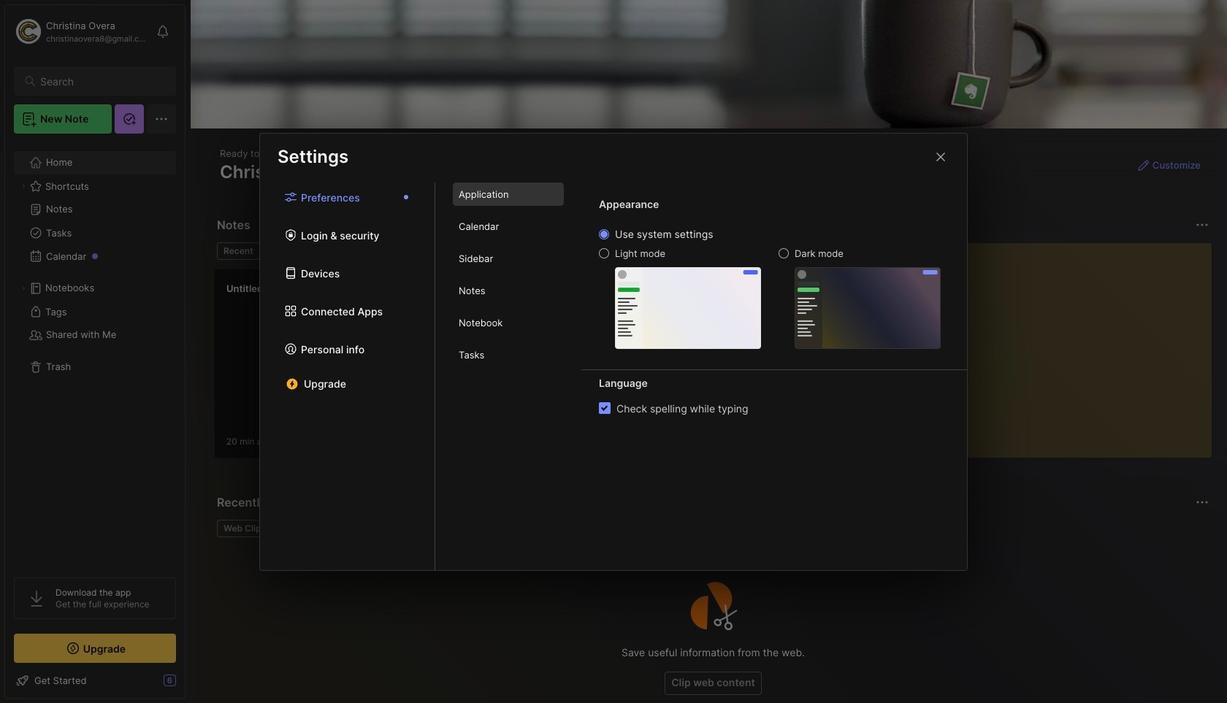 Task type: vqa. For each thing, say whether or not it's contained in the screenshot.
Notebook at the top left of page
no



Task type: locate. For each thing, give the bounding box(es) containing it.
close image
[[932, 148, 950, 165]]

option group
[[599, 228, 941, 349]]

None search field
[[40, 72, 163, 90]]

row group
[[214, 269, 740, 468]]

Search text field
[[40, 75, 163, 88]]

tab
[[453, 183, 564, 206], [453, 215, 564, 238], [217, 243, 260, 260], [266, 243, 325, 260], [453, 247, 564, 270], [453, 279, 564, 302], [453, 311, 564, 335], [453, 343, 564, 367], [217, 520, 273, 538]]

None checkbox
[[599, 403, 611, 414]]

tree
[[5, 142, 185, 565]]

tab list
[[260, 183, 435, 570], [435, 183, 582, 570], [217, 243, 868, 260]]

main element
[[0, 0, 190, 704]]

None radio
[[599, 229, 609, 240]]

None radio
[[599, 248, 609, 259], [779, 248, 789, 259], [599, 248, 609, 259], [779, 248, 789, 259]]



Task type: describe. For each thing, give the bounding box(es) containing it.
Start writing… text field
[[904, 243, 1211, 446]]

expand notebooks image
[[19, 284, 28, 293]]

none search field inside main element
[[40, 72, 163, 90]]

tree inside main element
[[5, 142, 185, 565]]



